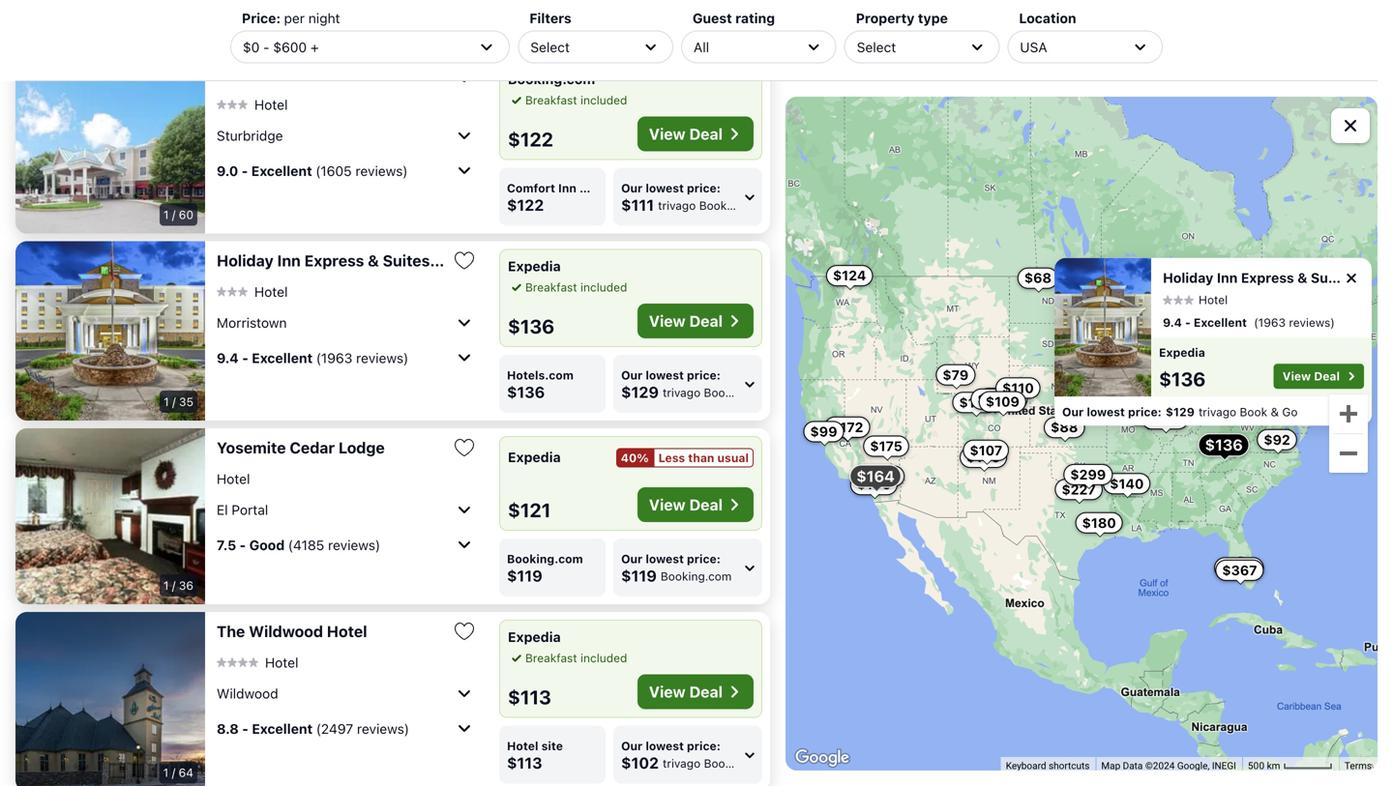 Task type: locate. For each thing, give the bounding box(es) containing it.
- for comfort inn & suites colonial
[[242, 163, 248, 179]]

/ left 60
[[172, 208, 176, 222]]

/ left 64 on the left of page
[[172, 766, 175, 780]]

0 vertical spatial 9.4 - excellent (1963 reviews)
[[1163, 316, 1335, 330]]

$172
[[831, 419, 863, 435]]

go for $136
[[746, 386, 762, 400]]

breakfast included down the comfort inn hotels $122
[[525, 281, 627, 294]]

book
[[699, 199, 727, 212], [704, 386, 732, 400], [1240, 406, 1268, 419], [704, 757, 732, 771]]

our inside our lowest price: $111 trivago book & go
[[621, 181, 643, 195]]

0 horizontal spatial comfort
[[217, 64, 279, 83]]

2 vertical spatial breakfast included
[[525, 652, 627, 665]]

view for $121
[[649, 496, 686, 514]]

holiday inn express & suites morristown button
[[217, 251, 519, 270]]

- up yosemite
[[242, 350, 248, 366]]

comfort
[[217, 64, 279, 83], [507, 181, 555, 195]]

0 horizontal spatial 9.4
[[217, 350, 239, 366]]

our inside our lowest price: $102 trivago book & go
[[621, 740, 643, 753]]

trivago up 40% less than usual
[[663, 386, 701, 400]]

excellent down morristown 'button'
[[252, 350, 313, 366]]

select down property on the right top of the page
[[857, 39, 896, 55]]

sturbridge
[[217, 127, 283, 143]]

$0 - $600 +
[[243, 39, 319, 55]]

book up usual
[[704, 386, 732, 400]]

view deal button for $129
[[637, 304, 754, 339]]

comfort inn & suites colonial, (sturbridge, usa) image
[[15, 54, 205, 234]]

0 horizontal spatial $121
[[508, 499, 551, 521]]

1 vertical spatial included
[[580, 281, 627, 294]]

0 horizontal spatial holiday
[[217, 252, 274, 270]]

0 horizontal spatial $136 button
[[960, 447, 1007, 468]]

1 vertical spatial $121
[[508, 499, 551, 521]]

go inside our lowest price: $111 trivago book & go
[[742, 199, 757, 212]]

1 horizontal spatial select
[[857, 39, 896, 55]]

1 vertical spatial breakfast included button
[[508, 279, 627, 296]]

breakfast down 'filters'
[[525, 93, 577, 107]]

1 vertical spatial 9.4
[[217, 350, 239, 366]]

$68 button
[[499, 0, 606, 39], [1018, 268, 1058, 289]]

1 horizontal spatial comfort
[[507, 181, 555, 195]]

1 vertical spatial breakfast
[[525, 281, 577, 294]]

expedia down the comfort inn hotels $122
[[508, 258, 561, 274]]

reviews) down morristown 'button'
[[356, 350, 409, 366]]

select for property type
[[857, 39, 896, 55]]

0 vertical spatial breakfast included button
[[508, 91, 627, 109]]

$197 button
[[859, 466, 905, 487]]

(1963 down holiday inn express & suites morris
[[1254, 316, 1286, 330]]

hotel up morristown 'button'
[[254, 284, 288, 300]]

inn inside the comfort inn hotels $122
[[558, 181, 577, 195]]

comfort inn & suites colonial button
[[217, 64, 445, 83]]

site
[[541, 740, 563, 753]]

trivago for $136
[[663, 386, 701, 400]]

reviews) right (1605
[[355, 163, 408, 179]]

1 horizontal spatial $119
[[621, 567, 657, 585]]

- right $100
[[1185, 316, 1191, 330]]

holiday for holiday inn express & suites morristown
[[217, 252, 274, 270]]

$121 inside button
[[831, 419, 862, 435]]

suites inside comfort inn & suites colonial button
[[325, 64, 372, 83]]

keyboard shortcuts button
[[1006, 759, 1090, 773]]

inn inside button
[[277, 252, 301, 270]]

breakfast for $113
[[525, 652, 577, 665]]

filters
[[529, 10, 571, 26]]

1 left 64 on the left of page
[[163, 766, 169, 780]]

$139 button
[[1142, 408, 1189, 430]]

reviews) up $122 button
[[1289, 316, 1335, 330]]

& right $111
[[730, 199, 738, 212]]

$119 inside our lowest price: $119 booking.com
[[621, 567, 657, 585]]

2 select from the left
[[857, 39, 896, 55]]

0 horizontal spatial select
[[530, 39, 570, 55]]

3 breakfast from the top
[[525, 652, 577, 665]]

/
[[172, 208, 176, 222], [172, 395, 176, 409], [172, 579, 176, 593], [172, 766, 175, 780]]

trivago right $111
[[658, 199, 696, 212]]

price: inside our lowest price: $111 trivago book & go
[[687, 181, 721, 195]]

terms link
[[1345, 760, 1372, 772]]

& inside button
[[368, 252, 379, 270]]

2 breakfast included button from the top
[[508, 279, 627, 296]]

0 vertical spatial (1963
[[1254, 316, 1286, 330]]

3 included from the top
[[580, 652, 627, 665]]

1 breakfast included from the top
[[525, 93, 627, 107]]

booking.com inside our lowest price: $119 booking.com
[[661, 570, 732, 583]]

suites up morristown 'button'
[[383, 252, 430, 270]]

1 horizontal spatial holiday
[[1163, 270, 1214, 286]]

breakfast included button
[[508, 91, 627, 109], [508, 279, 627, 296], [508, 650, 627, 667]]

1 horizontal spatial 9.4 - excellent (1963 reviews)
[[1163, 316, 1335, 330]]

rating
[[735, 10, 775, 26]]

8.8 - excellent (2497 reviews)
[[217, 721, 409, 737]]

1 breakfast included button from the top
[[508, 91, 627, 109]]

type
[[918, 10, 948, 26]]

lowest inside our lowest price: $111 trivago book & go
[[646, 181, 684, 195]]

map region
[[786, 97, 1378, 771]]

map
[[1101, 760, 1120, 772]]

booking.com
[[654, 12, 726, 25], [508, 71, 595, 87], [507, 552, 583, 566], [661, 570, 732, 583]]

trivago
[[658, 199, 696, 212], [663, 386, 701, 400], [1199, 406, 1237, 419], [663, 757, 701, 771]]

3 breakfast included from the top
[[525, 652, 627, 665]]

1 / 60
[[163, 208, 193, 222]]

view deal button
[[637, 117, 754, 151], [637, 304, 754, 339], [1274, 364, 1364, 389], [637, 488, 754, 522], [637, 675, 754, 710]]

$113 inside hotel site $113
[[507, 754, 542, 772]]

book inside our lowest price: $102 trivago book & go
[[704, 757, 732, 771]]

our up $88
[[1062, 406, 1084, 419]]

/ left 35
[[172, 395, 176, 409]]

$118 $190
[[978, 382, 1281, 407]]

/ left 36
[[172, 579, 176, 593]]

go inside our lowest price: $129 trivago book & go
[[746, 386, 762, 400]]

our for $113
[[621, 740, 643, 753]]

0 horizontal spatial suites
[[325, 64, 372, 83]]

1 vertical spatial breakfast included
[[525, 281, 627, 294]]

$164 button
[[850, 465, 902, 488]]

view
[[649, 125, 686, 143], [649, 312, 686, 330], [1283, 370, 1311, 383], [649, 496, 686, 514], [649, 683, 686, 701]]

$136 up hotels.com
[[508, 315, 555, 338]]

wildwood inside the wildwood hotel button
[[249, 623, 323, 641]]

breakfast included button for $113
[[508, 650, 627, 667]]

$99
[[810, 424, 837, 440]]

close image
[[1343, 270, 1360, 287]]

expedia down hotels.com $136 on the left of the page
[[508, 449, 561, 465]]

& inside button
[[310, 64, 321, 83]]

breakfast included up site
[[525, 652, 627, 665]]

$136 button left $92 button
[[1198, 434, 1250, 457]]

reviews) right (2497
[[357, 721, 409, 737]]

-
[[263, 39, 270, 55], [242, 163, 248, 179], [1185, 316, 1191, 330], [242, 350, 248, 366], [240, 537, 246, 553], [242, 721, 248, 737]]

breakfast up site
[[525, 652, 577, 665]]

breakfast included button down 'filters'
[[508, 91, 627, 109]]

wildwood inside wildwood button
[[217, 686, 278, 702]]

0 vertical spatial $129
[[621, 383, 659, 401]]

0 vertical spatial $68
[[507, 9, 538, 27]]

$100 button
[[1091, 318, 1139, 340]]

9.4 up yosemite
[[217, 350, 239, 366]]

2 vertical spatial $113
[[507, 754, 542, 772]]

$129 right $128 button at bottom right
[[1166, 406, 1195, 419]]

express up $105 "button"
[[1241, 270, 1294, 286]]

excellent left (2497
[[252, 721, 313, 737]]

go inside our lowest price: $102 trivago book & go
[[746, 757, 762, 771]]

our inside our lowest price: $119 booking.com
[[621, 552, 643, 566]]

google,
[[1177, 760, 1210, 772]]

view deal for $113
[[649, 683, 723, 701]]

price: inside our lowest price: $102 trivago book & go
[[687, 740, 721, 753]]

$459
[[985, 391, 1021, 406]]

comfort inside button
[[217, 64, 279, 83]]

$110
[[1002, 380, 1034, 396]]

inn for holiday inn express & suites morris
[[1217, 270, 1238, 286]]

1 vertical spatial $600
[[1221, 560, 1257, 576]]

our right booking.com $119
[[621, 552, 643, 566]]

2 included from the top
[[580, 281, 627, 294]]

the wildwood hotel
[[217, 623, 367, 641]]

holiday inside button
[[217, 252, 274, 270]]

2 horizontal spatial suites
[[1311, 270, 1353, 286]]

breakfast for $136
[[525, 281, 577, 294]]

0 vertical spatial $600
[[273, 39, 307, 55]]

1 left 36
[[163, 579, 169, 593]]

suites inside the holiday inn express & suites morristown button
[[383, 252, 430, 270]]

0 vertical spatial breakfast
[[525, 93, 577, 107]]

good
[[249, 537, 285, 553]]

1 vertical spatial wildwood
[[217, 686, 278, 702]]

wildwood up 8.8
[[217, 686, 278, 702]]

1 vertical spatial comfort
[[507, 181, 555, 195]]

data
[[1123, 760, 1143, 772]]

1 horizontal spatial $68
[[1024, 270, 1052, 286]]

1 for $113
[[163, 766, 169, 780]]

price: for $136
[[687, 369, 721, 382]]

$129
[[621, 383, 659, 401], [1166, 406, 1195, 419]]

$122 inside the comfort inn hotels $122
[[507, 196, 544, 214]]

0 horizontal spatial express
[[304, 252, 364, 270]]

hotel up sturbridge
[[254, 97, 288, 112]]

breakfast up hotels.com
[[525, 281, 577, 294]]

0 vertical spatial breakfast included
[[525, 93, 627, 107]]

hotel down holiday inn express & suites morris
[[1199, 293, 1228, 307]]

express up morristown 'button'
[[304, 252, 364, 270]]

express inside button
[[304, 252, 364, 270]]

1 $119 from the left
[[507, 567, 543, 585]]

1 left 35
[[164, 395, 169, 409]]

0 vertical spatial morristown
[[434, 252, 519, 270]]

(1963
[[1254, 316, 1286, 330], [316, 350, 352, 366]]

excellent down sturbridge
[[251, 163, 312, 179]]

booking.com inside booking.com button
[[654, 12, 726, 25]]

lowest inside our lowest price: $102 trivago book & go
[[646, 740, 684, 753]]

express for morristown
[[304, 252, 364, 270]]

view deal for $122
[[649, 125, 723, 143]]

- right 9.0
[[242, 163, 248, 179]]

3 breakfast included button from the top
[[508, 650, 627, 667]]

0 horizontal spatial $68
[[507, 9, 538, 27]]

1 select from the left
[[530, 39, 570, 55]]

our lowest price: $119 booking.com
[[621, 552, 732, 585]]

$299 button
[[1064, 464, 1113, 486]]

7.5
[[217, 537, 236, 553]]

2 breakfast included from the top
[[525, 281, 627, 294]]

comfort for comfort inn hotels $122
[[507, 181, 555, 195]]

1 included from the top
[[580, 93, 627, 107]]

9.4 right $100
[[1163, 316, 1182, 330]]

$113
[[1132, 407, 1164, 423], [508, 686, 551, 709], [507, 754, 542, 772]]

0 horizontal spatial 9.4 - excellent (1963 reviews)
[[217, 350, 409, 366]]

hotels.com $136
[[507, 369, 574, 401]]

& up morristown 'button'
[[368, 252, 379, 270]]

select for filters
[[530, 39, 570, 55]]

book right $111
[[699, 199, 727, 212]]

1 vertical spatial our lowest price: $129 trivago book & go
[[1062, 406, 1298, 419]]

$136 button
[[1198, 434, 1250, 457], [960, 447, 1007, 468]]

breakfast included button for $122
[[508, 91, 627, 109]]

$129 up the '40%'
[[621, 383, 659, 401]]

1 horizontal spatial (1963
[[1254, 316, 1286, 330]]

1 horizontal spatial $600
[[1221, 560, 1257, 576]]

hotels.com
[[507, 369, 574, 382]]

trivago inside our lowest price: $111 trivago book & go
[[658, 199, 696, 212]]

comfort for comfort inn & suites colonial
[[217, 64, 279, 83]]

0 horizontal spatial morristown
[[217, 315, 287, 331]]

comfort down $0
[[217, 64, 279, 83]]

0 vertical spatial comfort
[[217, 64, 279, 83]]

$136 down hotels.com
[[507, 383, 545, 401]]

hotel button
[[217, 96, 288, 113], [217, 283, 288, 300], [1163, 293, 1228, 307], [217, 470, 250, 487], [217, 654, 298, 671]]

0 vertical spatial $121
[[831, 419, 862, 435]]

1 vertical spatial $68
[[1024, 270, 1052, 286]]

0 vertical spatial $113
[[1132, 407, 1164, 423]]

9.4 - excellent (1963 reviews) down holiday inn express & suites morris
[[1163, 316, 1335, 330]]

1
[[163, 208, 169, 222], [164, 395, 169, 409], [163, 579, 169, 593], [163, 766, 169, 780]]

0 horizontal spatial $119
[[507, 567, 543, 585]]

$92 button
[[1257, 429, 1297, 451]]

& inside our lowest price: $111 trivago book & go
[[730, 199, 738, 212]]

holiday inn express & suites morris
[[1163, 270, 1393, 286]]

breakfast included down 'filters'
[[525, 93, 627, 107]]

view deal button for $102
[[637, 675, 754, 710]]

suites left the morris
[[1311, 270, 1353, 286]]

select down 'filters'
[[530, 39, 570, 55]]

2 breakfast from the top
[[525, 281, 577, 294]]

lowest for $136
[[646, 369, 684, 382]]

keyboard
[[1006, 760, 1046, 772]]

1 horizontal spatial express
[[1241, 270, 1294, 286]]

$124 button
[[826, 265, 873, 286]]

- right 7.5
[[240, 537, 246, 553]]

trivago inside our lowest price: $102 trivago book & go
[[663, 757, 701, 771]]

$227 button
[[1055, 479, 1103, 500]]

wildwood
[[249, 623, 323, 641], [217, 686, 278, 702]]

1 vertical spatial $68 button
[[1018, 268, 1058, 289]]

$128 button
[[1107, 400, 1154, 422]]

$178 $459
[[959, 391, 1021, 410]]

breakfast included button down the comfort inn hotels $122
[[508, 279, 627, 296]]

0 vertical spatial included
[[580, 93, 627, 107]]

holiday inn express & suites morristown, (morristown, usa) image
[[15, 241, 205, 421]]

google image
[[790, 746, 854, 771]]

hotel up wildwood button
[[327, 623, 367, 641]]

map data ©2024 google, inegi
[[1101, 760, 1236, 772]]

our up $111
[[621, 181, 643, 195]]

1 for $136
[[164, 395, 169, 409]]

$180 button
[[1075, 513, 1123, 534]]

0 horizontal spatial $600
[[273, 39, 307, 55]]

inn inside button
[[283, 64, 306, 83]]

(1963 down morristown 'button'
[[316, 350, 352, 366]]

comfort left hotels
[[507, 181, 555, 195]]

$136 button down $178 button on the right
[[960, 447, 1007, 468]]

9.4
[[1163, 316, 1182, 330], [217, 350, 239, 366]]

1 vertical spatial $122
[[507, 196, 544, 214]]

expedia
[[508, 258, 561, 274], [1159, 346, 1205, 360], [508, 449, 561, 465], [508, 629, 561, 645]]

our lowest price: $102 trivago book & go
[[621, 740, 762, 772]]

reviews) for $122
[[355, 163, 408, 179]]

2 vertical spatial breakfast included button
[[508, 650, 627, 667]]

0 vertical spatial 9.4
[[1163, 316, 1182, 330]]

inegi
[[1212, 760, 1236, 772]]

book right $102
[[704, 757, 732, 771]]

morristown
[[434, 252, 519, 270], [217, 315, 287, 331]]

wildwood right 'the' in the left bottom of the page
[[249, 623, 323, 641]]

usual
[[717, 451, 749, 465]]

included for $122
[[580, 93, 627, 107]]

0 horizontal spatial $68 button
[[499, 0, 606, 39]]

0 horizontal spatial (1963
[[316, 350, 352, 366]]

suites left colonial
[[325, 64, 372, 83]]

our up $102
[[621, 740, 643, 753]]

0 vertical spatial wildwood
[[249, 623, 323, 641]]

keyboard shortcuts
[[1006, 760, 1090, 772]]

$172 button
[[824, 417, 870, 438]]

1 left 60
[[163, 208, 169, 222]]

1 vertical spatial 9.4 - excellent (1963 reviews)
[[217, 350, 409, 366]]

$119
[[507, 567, 543, 585], [621, 567, 657, 585]]

1 vertical spatial $129
[[1166, 406, 1195, 419]]

1 breakfast from the top
[[525, 93, 577, 107]]

$107 $110
[[970, 380, 1034, 458]]

2 vertical spatial breakfast
[[525, 652, 577, 665]]

suites for holiday inn express & suites morristown
[[383, 252, 430, 270]]

9.4 - excellent (1963 reviews) down morristown 'button'
[[217, 350, 409, 366]]

1 horizontal spatial suites
[[383, 252, 430, 270]]

- right 8.8
[[242, 721, 248, 737]]

our for $122
[[621, 181, 643, 195]]

0 horizontal spatial our lowest price: $129 trivago book & go
[[621, 369, 762, 401]]

comfort inside the comfort inn hotels $122
[[507, 181, 555, 195]]

book inside our lowest price: $111 trivago book & go
[[699, 199, 727, 212]]

2 $119 from the left
[[621, 567, 657, 585]]

yosemite cedar lodge button
[[217, 438, 445, 458]]

our up the '40%'
[[621, 369, 643, 382]]

$169
[[1263, 398, 1297, 414]]

2 vertical spatial included
[[580, 652, 627, 665]]

1 for $122
[[163, 208, 169, 222]]

$136 up the $139
[[1159, 368, 1206, 391]]

1 horizontal spatial $121
[[831, 419, 862, 435]]

holiday
[[217, 252, 274, 270], [1163, 270, 1214, 286]]

price:
[[687, 181, 721, 195], [687, 369, 721, 382], [1128, 406, 1162, 419], [687, 552, 721, 566], [687, 740, 721, 753]]

$140 button
[[1103, 473, 1151, 495]]

& down +
[[310, 64, 321, 83]]

$175
[[870, 438, 902, 454]]

lowest for $122
[[646, 181, 684, 195]]

view deal for $121
[[649, 496, 723, 514]]

$88 button
[[1044, 417, 1085, 438]]

1 vertical spatial (1963
[[316, 350, 352, 366]]

wildwood button
[[217, 678, 476, 709]]

$68
[[507, 9, 538, 27], [1024, 270, 1052, 286]]

reviews) down el portal button
[[328, 537, 380, 553]]

$136 down $178 button on the right
[[967, 449, 1000, 465]]

view for $136
[[649, 312, 686, 330]]

excellent for $122
[[251, 163, 312, 179]]

hotel left site
[[507, 740, 538, 753]]

1 horizontal spatial morristown
[[434, 252, 519, 270]]

1 horizontal spatial our lowest price: $129 trivago book & go
[[1062, 406, 1298, 419]]

view for $122
[[649, 125, 686, 143]]

1 horizontal spatial $68 button
[[1018, 268, 1058, 289]]

view deal
[[649, 125, 723, 143], [649, 312, 723, 330], [1283, 370, 1340, 383], [649, 496, 723, 514], [649, 683, 723, 701]]

1 horizontal spatial 9.4
[[1163, 316, 1182, 330]]

1 horizontal spatial $129
[[1166, 406, 1195, 419]]

$227
[[1062, 482, 1096, 498]]

1 vertical spatial morristown
[[217, 315, 287, 331]]

& left google image
[[735, 757, 743, 771]]

breakfast included button up site
[[508, 650, 627, 667]]

deal for $121
[[689, 496, 723, 514]]

2 vertical spatial $122
[[1323, 360, 1356, 375]]

500 km button
[[1242, 757, 1339, 773]]

trivago right $102
[[663, 757, 701, 771]]



Task type: vqa. For each thing, say whether or not it's contained in the screenshot.
2nd the 'Breakfast' from the bottom of the page
yes



Task type: describe. For each thing, give the bounding box(es) containing it.
hotel button for $136
[[217, 283, 288, 300]]

$122 inside button
[[1323, 360, 1356, 375]]

price: for $113
[[687, 740, 721, 753]]

breakfast for $122
[[525, 93, 577, 107]]

1 vertical spatial $113
[[508, 686, 551, 709]]

hotel site $113
[[507, 740, 563, 772]]

$0
[[243, 39, 260, 55]]

$139
[[1148, 411, 1182, 427]]

$178 button
[[952, 392, 999, 413]]

$113 inside button
[[1132, 407, 1164, 423]]

hotel button for $122
[[217, 96, 288, 113]]

the
[[217, 623, 245, 641]]

deal for $136
[[689, 312, 723, 330]]

excellent down holiday inn express & suites morris
[[1194, 316, 1247, 330]]

excellent for $136
[[252, 350, 313, 366]]

holiday for holiday inn express & suites morris
[[1163, 270, 1214, 286]]

0 horizontal spatial $129
[[621, 383, 659, 401]]

$109 button
[[979, 391, 1026, 413]]

morris
[[1356, 270, 1393, 286]]

the wildwood hotel button
[[217, 622, 445, 641]]

noble inn, (minot, usa) image
[[15, 0, 205, 46]]

$119 inside booking.com $119
[[507, 567, 543, 585]]

guest
[[693, 10, 732, 26]]

breakfast included for $122
[[525, 93, 627, 107]]

$92
[[1264, 432, 1290, 448]]

price: inside our lowest price: $119 booking.com
[[687, 552, 721, 566]]

$197
[[866, 468, 898, 484]]

night
[[308, 10, 340, 26]]

view deal button for $111
[[637, 117, 754, 151]]

$118
[[1250, 382, 1281, 398]]

booking.com button
[[613, 0, 762, 39]]

/ for $113
[[172, 766, 175, 780]]

property type
[[856, 10, 948, 26]]

$106
[[857, 477, 891, 493]]

shortcuts
[[1049, 760, 1090, 772]]

(2497
[[316, 721, 353, 737]]

- for yosemite cedar lodge
[[240, 537, 246, 553]]

$125 button
[[1106, 330, 1152, 351]]

0 vertical spatial $68 button
[[499, 0, 606, 39]]

8.8
[[217, 721, 239, 737]]

suites for holiday inn express & suites morris
[[1311, 270, 1353, 286]]

location
[[1019, 10, 1076, 26]]

500 km
[[1248, 760, 1283, 772]]

breakfast included for $113
[[525, 652, 627, 665]]

$79
[[943, 367, 969, 383]]

/ for $136
[[172, 395, 176, 409]]

the wildwood hotel, (wildwood, usa) image
[[15, 612, 205, 787]]

$299
[[1070, 467, 1106, 483]]

yosemite cedar lodge, (el portal, usa) image
[[15, 429, 205, 605]]

express for morris
[[1241, 270, 1294, 286]]

breakfast included button for $136
[[508, 279, 627, 296]]

sturbridge button
[[217, 120, 476, 151]]

hotel inside hotel site $113
[[507, 740, 538, 753]]

deal for $122
[[689, 125, 723, 143]]

lodge
[[339, 439, 385, 457]]

view for $113
[[649, 683, 686, 701]]

trivago for $113
[[663, 757, 701, 771]]

$109
[[986, 394, 1020, 410]]

$111
[[621, 196, 654, 214]]

hotel button for $113
[[217, 654, 298, 671]]

$122 button
[[1316, 357, 1363, 378]]

included for $136
[[580, 281, 627, 294]]

booking.com $119
[[507, 552, 583, 585]]

$99 button
[[803, 421, 844, 443]]

$164
[[856, 467, 895, 486]]

35
[[179, 395, 193, 409]]

yosemite cedar lodge
[[217, 439, 385, 457]]

book for $136
[[704, 386, 732, 400]]

1 horizontal spatial $136 button
[[1198, 434, 1250, 457]]

our for $136
[[621, 369, 643, 382]]

$139 $88
[[1051, 411, 1182, 436]]

$600 inside button
[[1221, 560, 1257, 576]]

/ for $122
[[172, 208, 176, 222]]

$128
[[1114, 403, 1147, 419]]

deal for $113
[[689, 683, 723, 701]]

7.5 - good (4185 reviews)
[[217, 537, 380, 553]]

$68 for the topmost '$68' button
[[507, 9, 538, 27]]

cedar
[[290, 439, 335, 457]]

$100
[[1098, 321, 1132, 337]]

inn for holiday inn express & suites morristown
[[277, 252, 301, 270]]

reviews) for $113
[[357, 721, 409, 737]]

book for $122
[[699, 199, 727, 212]]

book for $113
[[704, 757, 732, 771]]

1 / 64
[[163, 766, 193, 780]]

$105 button
[[1293, 318, 1340, 340]]

yosemite
[[217, 439, 286, 457]]

reviews) for $136
[[356, 350, 409, 366]]

el
[[217, 502, 228, 518]]

$118 button
[[1243, 380, 1288, 401]]

holiday inn express & suites morristown
[[217, 252, 519, 270]]

& down $118 button
[[1271, 406, 1279, 419]]

- for holiday inn express & suites morristown
[[242, 350, 248, 366]]

& up usual
[[735, 386, 743, 400]]

expedia down booking.com $119
[[508, 629, 561, 645]]

view deal for $136
[[649, 312, 723, 330]]

hotel up the el portal
[[217, 471, 250, 487]]

comfort inn & suites colonial
[[217, 64, 436, 83]]

$68 for right '$68' button
[[1024, 270, 1052, 286]]

$121 button
[[824, 417, 869, 438]]

price:
[[242, 10, 281, 26]]

$107
[[970, 442, 1002, 458]]

hotel inside the wildwood hotel button
[[327, 623, 367, 641]]

$190 button
[[971, 389, 1018, 410]]

inn for comfort inn hotels $122
[[558, 181, 577, 195]]

& inside our lowest price: $102 trivago book & go
[[735, 757, 743, 771]]

included for $113
[[580, 652, 627, 665]]

book down $118 button
[[1240, 406, 1268, 419]]

el portal
[[217, 502, 268, 518]]

morristown inside morristown 'button'
[[217, 315, 287, 331]]

- right $0
[[263, 39, 270, 55]]

terms
[[1345, 760, 1372, 772]]

go for $122
[[742, 199, 757, 212]]

(1605
[[316, 163, 352, 179]]

$107 button
[[963, 440, 1009, 461]]

expedia right $125 button
[[1159, 346, 1205, 360]]

$79 button
[[936, 364, 975, 386]]

9.0
[[217, 163, 238, 179]]

usa
[[1020, 39, 1047, 55]]

$367
[[1222, 562, 1257, 578]]

per
[[284, 10, 305, 26]]

trivago right the $139
[[1199, 406, 1237, 419]]

500
[[1248, 760, 1265, 772]]

hotel down the wildwood hotel
[[265, 655, 298, 671]]

+
[[310, 39, 319, 55]]

- for the wildwood hotel
[[242, 721, 248, 737]]

inn for comfort inn & suites colonial
[[283, 64, 306, 83]]

price: for $122
[[687, 181, 721, 195]]

$190
[[978, 391, 1011, 407]]

& left close image
[[1298, 270, 1308, 286]]

©2024
[[1145, 760, 1175, 772]]

breakfast included for $136
[[525, 281, 627, 294]]

36
[[179, 579, 193, 593]]

holiday inn express & suites morristown image
[[1055, 258, 1151, 397]]

comfort inn hotels $122
[[507, 181, 618, 214]]

our lowest price: $111 trivago book & go
[[621, 181, 757, 214]]

lowest for $113
[[646, 740, 684, 753]]

$136 left $92 button
[[1205, 436, 1243, 454]]

0 vertical spatial our lowest price: $129 trivago book & go
[[621, 369, 762, 401]]

excellent for $113
[[252, 721, 313, 737]]

go for $113
[[746, 757, 762, 771]]

0 vertical spatial $122
[[508, 128, 553, 150]]

$136 inside hotels.com $136
[[507, 383, 545, 401]]

lowest inside our lowest price: $119 booking.com
[[646, 552, 684, 566]]

trivago for $122
[[658, 199, 696, 212]]

$124
[[833, 268, 866, 284]]

morristown inside the holiday inn express & suites morristown button
[[434, 252, 519, 270]]

morristown button
[[217, 307, 476, 338]]

$169 button
[[1256, 396, 1303, 417]]

colonial
[[376, 64, 436, 83]]



